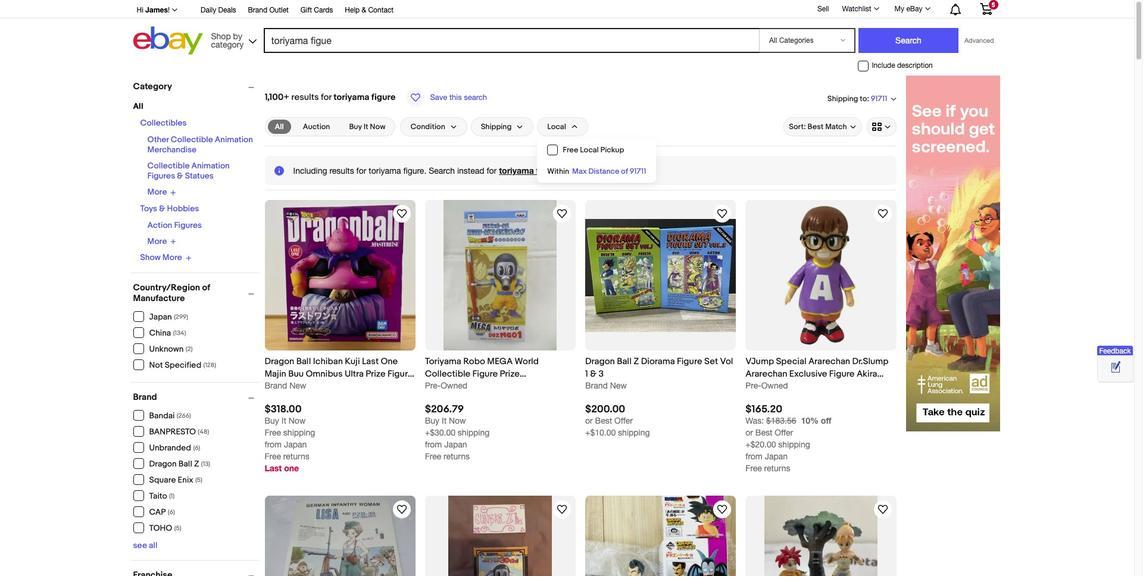 Task type: locate. For each thing, give the bounding box(es) containing it.
1 horizontal spatial owned
[[762, 381, 788, 391]]

help & contact
[[345, 6, 394, 14]]

buu
[[288, 369, 304, 380]]

buy down $318.00
[[265, 417, 279, 426]]

figure inside "toriyama robo mega world collectible figure prize (banpresto)"
[[473, 369, 498, 380]]

(6) down "(48)"
[[193, 444, 200, 452]]

shipping for shipping
[[481, 122, 512, 132]]

japan up china
[[149, 312, 172, 322]]

0 horizontal spatial ararechan
[[746, 369, 788, 380]]

shipping
[[828, 94, 859, 103], [481, 122, 512, 132]]

best down $200.00
[[595, 417, 612, 426]]

0 horizontal spatial ball
[[179, 459, 192, 469]]

0 vertical spatial 91711
[[871, 94, 888, 104]]

1 horizontal spatial all
[[275, 122, 284, 132]]

toriyama figue link
[[499, 166, 556, 176]]

1 pre- from the left
[[425, 381, 441, 391]]

1 horizontal spatial new
[[290, 381, 306, 391]]

0 vertical spatial toriyama
[[425, 356, 461, 368]]

shipping inside $200.00 or best offer +$10.00 shipping
[[618, 428, 650, 438]]

0 vertical spatial ararechan
[[809, 356, 851, 368]]

watch toriyama robo mega world collectible figure prize (banpresto) image
[[555, 207, 569, 221]]

0 vertical spatial (6)
[[193, 444, 200, 452]]

it down $206.79
[[442, 417, 447, 426]]

from inside the $206.79 buy it now +$30.00 shipping from japan free returns
[[425, 440, 442, 450]]

best up the +$20.00
[[756, 428, 773, 438]]

this
[[450, 93, 462, 102]]

none submit inside shop by category banner
[[859, 28, 959, 53]]

1 vertical spatial results
[[330, 166, 354, 176]]

prize down the one
[[366, 369, 386, 380]]

brand down majin at the left bottom of page
[[265, 381, 287, 391]]

brand left outlet
[[248, 6, 267, 14]]

1 horizontal spatial of
[[621, 167, 628, 176]]

offer down $183.56
[[775, 428, 793, 438]]

banpresto
[[149, 427, 196, 437]]

local
[[548, 122, 566, 132], [580, 145, 599, 155]]

1 vertical spatial more
[[147, 236, 167, 246]]

(5)
[[195, 476, 202, 484], [174, 525, 181, 532]]

0 horizontal spatial owned
[[441, 381, 468, 391]]

or down was:
[[746, 428, 753, 438]]

ball left diorama
[[617, 356, 632, 368]]

0 horizontal spatial from
[[265, 440, 282, 450]]

0 vertical spatial z
[[634, 356, 639, 368]]

dr.slump
[[853, 356, 889, 368]]

0 horizontal spatial for
[[321, 92, 332, 103]]

main content
[[260, 76, 901, 577]]

shipping down search on the left of the page
[[481, 122, 512, 132]]

all down category
[[133, 101, 143, 111]]

more
[[147, 187, 167, 197], [147, 236, 167, 246], [162, 253, 182, 263]]

owned up $165.20
[[762, 381, 788, 391]]

:
[[867, 94, 870, 103]]

0 horizontal spatial returns
[[283, 452, 310, 462]]

watch dragon ball z diorama figure set vol 1 & 3 image
[[715, 207, 730, 221]]

0 horizontal spatial now
[[289, 417, 306, 426]]

& inside dragon ball z diorama figure set vol 1 & 3 brand new
[[590, 369, 597, 380]]

91711 right ":" at the right top of page
[[871, 94, 888, 104]]

last left 'one'
[[265, 464, 282, 474]]

z
[[634, 356, 639, 368], [194, 459, 199, 469]]

dragon ball ichiban kuji last one majin buu omnibus ultra prize figure new heading
[[265, 356, 414, 393]]

ball inside dragon ball z diorama figure set vol 1 & 3 brand new
[[617, 356, 632, 368]]

toriyama
[[334, 92, 370, 103], [499, 166, 534, 176], [369, 166, 401, 176]]

2 horizontal spatial it
[[442, 417, 447, 426]]

figure down the one
[[388, 369, 413, 380]]

bandai
[[149, 411, 175, 421]]

0 horizontal spatial or
[[585, 417, 593, 426]]

None submit
[[859, 28, 959, 53]]

figure inside dragon ball ichiban kuji last one majin buu omnibus ultra prize figure new
[[388, 369, 413, 380]]

All selected text field
[[275, 122, 284, 132]]

all link
[[268, 120, 291, 134]]

pre-owned up $206.79
[[425, 381, 468, 391]]

figure inside dragon ball z diorama figure set vol 1 & 3 brand new
[[677, 356, 703, 368]]

sell link
[[812, 5, 835, 13]]

(5) right enix on the bottom left of the page
[[195, 476, 202, 484]]

enix
[[178, 475, 193, 485]]

from down $318.00
[[265, 440, 282, 450]]

brand inside account navigation
[[248, 6, 267, 14]]

ultra
[[345, 369, 364, 380]]

dragon ball z diorama figure set vol 1 & 3 heading
[[585, 356, 733, 380]]

dragon ball z diorama figure set vol 1 & 3 brand new
[[585, 356, 733, 391]]

2 vertical spatial more
[[162, 253, 182, 263]]

(6)
[[193, 444, 200, 452], [168, 509, 175, 516]]

1 new from the left
[[265, 381, 283, 393]]

more for second more button from the top of the page
[[147, 236, 167, 246]]

dragon up 3
[[585, 356, 615, 368]]

more down action
[[147, 236, 167, 246]]

& inside account navigation
[[362, 6, 366, 14]]

returns inside $318.00 buy it now free shipping from japan free returns last one
[[283, 452, 310, 462]]

new down majin at the left bottom of page
[[265, 381, 283, 393]]

now inside the $206.79 buy it now +$30.00 shipping from japan free returns
[[449, 417, 466, 426]]

2 pre-owned from the left
[[746, 381, 788, 391]]

3 new from the left
[[610, 381, 627, 391]]

0 horizontal spatial last
[[265, 464, 282, 474]]

0 horizontal spatial pre-
[[425, 381, 441, 391]]

more for 1st more button from the top
[[147, 187, 167, 197]]

2 more button from the top
[[147, 236, 177, 247]]

1 horizontal spatial (5)
[[195, 476, 202, 484]]

prize down mega
[[500, 369, 520, 380]]

vjump special ararechan dr.slump ararechan exclusive figure akira toriyama heading
[[746, 356, 889, 393]]

(48)
[[198, 428, 209, 436]]

buy inside $318.00 buy it now free shipping from japan free returns last one
[[265, 417, 279, 426]]

buy it now link
[[342, 120, 393, 134]]

it down 1,100 + results for toriyama figure
[[364, 122, 368, 132]]

!
[[168, 6, 170, 14]]

category button
[[133, 81, 259, 92]]

watch german infantry woman lisa figure  plastic model kit akira toriyama autographed image
[[395, 503, 409, 517]]

of right distance
[[621, 167, 628, 176]]

shipping inside $318.00 buy it now free shipping from japan free returns last one
[[283, 428, 315, 438]]

0 vertical spatial best
[[808, 122, 824, 132]]

2 pre- from the left
[[746, 381, 762, 391]]

last
[[362, 356, 379, 368], [265, 464, 282, 474]]

none text field containing was:
[[746, 417, 797, 426]]

figure left akira
[[830, 369, 855, 380]]

1 vertical spatial offer
[[775, 428, 793, 438]]

1 horizontal spatial last
[[362, 356, 379, 368]]

dragon inside dragon ball ichiban kuji last one majin buu omnibus ultra prize figure new
[[265, 356, 294, 368]]

1 horizontal spatial ararechan
[[809, 356, 851, 368]]

buy up the +$30.00
[[425, 417, 440, 426]]

watchlist link
[[836, 2, 885, 16]]

2 vertical spatial collectible
[[425, 369, 471, 380]]

shipping down $318.00
[[283, 428, 315, 438]]

ball for omnibus
[[296, 356, 311, 368]]

it down $318.00
[[282, 417, 286, 426]]

0 horizontal spatial shipping
[[481, 122, 512, 132]]

1 horizontal spatial dragon
[[265, 356, 294, 368]]

buy it now
[[349, 122, 386, 132]]

1 horizontal spatial offer
[[775, 428, 793, 438]]

1,100
[[265, 92, 284, 103]]

2 horizontal spatial buy
[[425, 417, 440, 426]]

local up free local pickup on the top of the page
[[548, 122, 566, 132]]

1 horizontal spatial toriyama
[[746, 381, 782, 393]]

0 vertical spatial figures
[[147, 171, 175, 181]]

(6) right cap at the left of the page
[[168, 509, 175, 516]]

save this search
[[430, 93, 487, 102]]

2 vertical spatial best
[[756, 428, 773, 438]]

1 vertical spatial figures
[[174, 220, 202, 230]]

0 horizontal spatial it
[[282, 417, 286, 426]]

1 vertical spatial collectible
[[147, 161, 190, 171]]

3
[[599, 369, 604, 380]]

hobbies
[[167, 203, 199, 214]]

from down the +$30.00
[[425, 440, 442, 450]]

shipping left to
[[828, 94, 859, 103]]

brand down 3
[[585, 381, 608, 391]]

z for diorama
[[634, 356, 639, 368]]

pre- up $206.79
[[425, 381, 441, 391]]

2 horizontal spatial for
[[487, 166, 497, 176]]

(5) right toho
[[174, 525, 181, 532]]

dragon up majin at the left bottom of page
[[265, 356, 294, 368]]

other collectible animation merchandise link
[[147, 135, 253, 155]]

japan down the +$30.00
[[444, 440, 467, 450]]

0 horizontal spatial all
[[133, 101, 143, 111]]

+$30.00
[[425, 428, 456, 438]]

pre- for $206.79
[[425, 381, 441, 391]]

(6) inside unbranded (6)
[[193, 444, 200, 452]]

0 vertical spatial or
[[585, 417, 593, 426]]

new down buu
[[290, 381, 306, 391]]

0 vertical spatial (5)
[[195, 476, 202, 484]]

toriyama figue region
[[265, 156, 897, 185]]

figure left "set"
[[677, 356, 703, 368]]

2 prize from the left
[[500, 369, 520, 380]]

or
[[585, 417, 593, 426], [746, 428, 753, 438]]

z inside dragon ball z diorama figure set vol 1 & 3 brand new
[[634, 356, 639, 368]]

my ebay link
[[888, 2, 936, 16]]

buy for $206.79
[[425, 417, 440, 426]]

1 vertical spatial z
[[194, 459, 199, 469]]

now down $206.79
[[449, 417, 466, 426]]

dragon ball z diorama figure set vol 1 & 3 link
[[585, 356, 736, 381]]

figures down merchandise
[[147, 171, 175, 181]]

returns down the +$30.00
[[444, 452, 470, 462]]

pre-owned for $206.79
[[425, 381, 468, 391]]

1 vertical spatial ararechan
[[746, 369, 788, 380]]

pre-owned up $165.20
[[746, 381, 788, 391]]

1 horizontal spatial 91711
[[871, 94, 888, 104]]

buy down 1,100 + results for toriyama figure
[[349, 122, 362, 132]]

returns
[[283, 452, 310, 462], [444, 452, 470, 462], [765, 464, 791, 474]]

91711 inside shipping to : 91711
[[871, 94, 888, 104]]

figures
[[147, 171, 175, 181], [174, 220, 202, 230]]

vjump special ararechan dr.slump ararechan exclusive figure akira toriyama link
[[746, 356, 897, 393]]

gift cards link
[[301, 4, 333, 17]]

0 vertical spatial of
[[621, 167, 628, 176]]

condition
[[411, 122, 445, 132]]

brand for brand outlet
[[248, 6, 267, 14]]

ichiban
[[313, 356, 343, 368]]

0 horizontal spatial 91711
[[630, 167, 647, 176]]

1 prize from the left
[[366, 369, 386, 380]]

buy inside the $206.79 buy it now +$30.00 shipping from japan free returns
[[425, 417, 440, 426]]

chrono trigger chrono marle figure toriyama square-enix formation arts figure image
[[765, 496, 878, 577]]

watch vjump special ararechan dr.slump ararechan exclusive figure akira toriyama image
[[876, 207, 890, 221]]

unknown (2)
[[149, 344, 193, 354]]

1 vertical spatial (6)
[[168, 509, 175, 516]]

toriyama inside including results for toriyama figure. search instead for toriyama figue
[[369, 166, 401, 176]]

japan down the +$20.00
[[765, 452, 788, 462]]

0 horizontal spatial results
[[291, 92, 319, 103]]

for
[[321, 92, 332, 103], [357, 166, 367, 176], [487, 166, 497, 176]]

new
[[265, 381, 283, 393], [290, 381, 306, 391], [610, 381, 627, 391]]

91711
[[871, 94, 888, 104], [630, 167, 647, 176]]

1 pre-owned from the left
[[425, 381, 468, 391]]

shipping inside shipping to : 91711
[[828, 94, 859, 103]]

all
[[133, 101, 143, 111], [275, 122, 284, 132]]

brand up bandai at the bottom left of the page
[[133, 392, 157, 403]]

returns up 'one'
[[283, 452, 310, 462]]

shipping right the +$30.00
[[458, 428, 490, 438]]

brand for brand new
[[265, 381, 287, 391]]

more up toys
[[147, 187, 167, 197]]

1 horizontal spatial from
[[425, 440, 442, 450]]

see all
[[133, 541, 157, 551]]

from for $206.79
[[425, 440, 442, 450]]

buy
[[349, 122, 362, 132], [265, 417, 279, 426], [425, 417, 440, 426]]

& right the 1
[[590, 369, 597, 380]]

brand
[[248, 6, 267, 14], [265, 381, 287, 391], [585, 381, 608, 391], [133, 392, 157, 403]]

0 vertical spatial shipping
[[828, 94, 859, 103]]

0 horizontal spatial buy
[[265, 417, 279, 426]]

2 horizontal spatial best
[[808, 122, 824, 132]]

it inside $318.00 buy it now free shipping from japan free returns last one
[[282, 417, 286, 426]]

1 owned from the left
[[441, 381, 468, 391]]

ebay
[[907, 5, 923, 13]]

last inside dragon ball ichiban kuji last one majin buu omnibus ultra prize figure new
[[362, 356, 379, 368]]

watch dragon ball ichiban kuji f dragon archives oolong disguised as a gentleman new image
[[715, 503, 730, 517]]

shipping right +$10.00
[[618, 428, 650, 438]]

collectible for other
[[147, 161, 190, 171]]

for right instead
[[487, 166, 497, 176]]

shop by category
[[211, 31, 244, 49]]

2 horizontal spatial from
[[746, 452, 763, 462]]

1 horizontal spatial local
[[580, 145, 599, 155]]

figure inside vjump special ararechan dr.slump ararechan exclusive figure akira toriyama
[[830, 369, 855, 380]]

0 vertical spatial results
[[291, 92, 319, 103]]

(6) inside cap (6)
[[168, 509, 175, 516]]

1 vertical spatial more button
[[147, 236, 177, 247]]

save this search button
[[403, 88, 491, 108]]

japan inside the $206.79 buy it now +$30.00 shipping from japan free returns
[[444, 440, 467, 450]]

include description
[[872, 61, 933, 70]]

collectible down merchandise
[[147, 161, 190, 171]]

& left statues
[[177, 171, 183, 181]]

shipping
[[283, 428, 315, 438], [458, 428, 490, 438], [618, 428, 650, 438], [779, 440, 810, 450]]

best right sort:
[[808, 122, 824, 132]]

for down buy it now link
[[357, 166, 367, 176]]

japan inside $318.00 buy it now free shipping from japan free returns last one
[[284, 440, 307, 450]]

pre- down "vjump"
[[746, 381, 762, 391]]

0 horizontal spatial local
[[548, 122, 566, 132]]

0 horizontal spatial (5)
[[174, 525, 181, 532]]

ball up enix on the bottom left of the page
[[179, 459, 192, 469]]

collectible inside "toriyama robo mega world collectible figure prize (banpresto)"
[[425, 369, 471, 380]]

2 owned from the left
[[762, 381, 788, 391]]

results
[[291, 92, 319, 103], [330, 166, 354, 176]]

1 horizontal spatial buy
[[349, 122, 362, 132]]

all down 1,100
[[275, 122, 284, 132]]

offer down $200.00
[[615, 417, 633, 426]]

my ebay
[[895, 5, 923, 13]]

1 vertical spatial best
[[595, 417, 612, 426]]

1 horizontal spatial (6)
[[193, 444, 200, 452]]

advanced
[[965, 37, 994, 44]]

dragon inside dragon ball z diorama figure set vol 1 & 3 brand new
[[585, 356, 615, 368]]

1 horizontal spatial or
[[746, 428, 753, 438]]

2 horizontal spatial now
[[449, 417, 466, 426]]

now for $318.00
[[289, 417, 306, 426]]

0 horizontal spatial toriyama
[[425, 356, 461, 368]]

one
[[284, 464, 299, 474]]

shipping for $318.00
[[283, 428, 315, 438]]

merchandise
[[147, 145, 197, 155]]

offer inside the $165.20 was: $183.56 10% off or best offer +$20.00 shipping from japan free returns
[[775, 428, 793, 438]]

1 horizontal spatial now
[[370, 122, 386, 132]]

more right show
[[162, 253, 182, 263]]

shipping inside the $206.79 buy it now +$30.00 shipping from japan free returns
[[458, 428, 490, 438]]

0 vertical spatial local
[[548, 122, 566, 132]]

brand inside dragon ball z diorama figure set vol 1 & 3 brand new
[[585, 381, 608, 391]]

james
[[145, 5, 168, 14]]

ball up buu
[[296, 356, 311, 368]]

collectible up (banpresto) on the left of page
[[425, 369, 471, 380]]

free inside the $165.20 was: $183.56 10% off or best offer +$20.00 shipping from japan free returns
[[746, 464, 762, 474]]

ball
[[296, 356, 311, 368], [617, 356, 632, 368], [179, 459, 192, 469]]

0 horizontal spatial best
[[595, 417, 612, 426]]

(1)
[[169, 493, 175, 500]]

z left diorama
[[634, 356, 639, 368]]

now down figure at the left top
[[370, 122, 386, 132]]

1 more button from the top
[[147, 187, 177, 197]]

or up +$10.00
[[585, 417, 593, 426]]

shipping down $183.56
[[779, 440, 810, 450]]

owned
[[441, 381, 468, 391], [762, 381, 788, 391]]

results right including
[[330, 166, 354, 176]]

include
[[872, 61, 896, 70]]

1 horizontal spatial shipping
[[828, 94, 859, 103]]

z left (13)
[[194, 459, 199, 469]]

country/region of manufacture
[[133, 282, 210, 304]]

none text field inside main content
[[746, 417, 797, 426]]

japan (299)
[[149, 312, 188, 322]]

new inside dragon ball ichiban kuji last one majin buu omnibus ultra prize figure new
[[265, 381, 283, 393]]

max
[[572, 167, 587, 176]]

returns inside the $165.20 was: $183.56 10% off or best offer +$20.00 shipping from japan free returns
[[765, 464, 791, 474]]

2 horizontal spatial new
[[610, 381, 627, 391]]

now down $318.00
[[289, 417, 306, 426]]

watch dragon ball ichiban kuji last one majin buu omnibus ultra prize figure new image
[[395, 207, 409, 221]]

results right +
[[291, 92, 319, 103]]

returns down the +$20.00
[[765, 464, 791, 474]]

instead
[[457, 166, 485, 176]]

auction link
[[296, 120, 337, 134]]

0 horizontal spatial new
[[265, 381, 283, 393]]

last right kuji
[[362, 356, 379, 368]]

pre- for $165.20
[[746, 381, 762, 391]]

figure down robo
[[473, 369, 498, 380]]

0 horizontal spatial z
[[194, 459, 199, 469]]

0 vertical spatial offer
[[615, 417, 633, 426]]

1 horizontal spatial for
[[357, 166, 367, 176]]

2 horizontal spatial ball
[[617, 356, 632, 368]]

from down the +$20.00
[[746, 452, 763, 462]]

prize inside "toriyama robo mega world collectible figure prize (banpresto)"
[[500, 369, 520, 380]]

1 horizontal spatial prize
[[500, 369, 520, 380]]

1 horizontal spatial returns
[[444, 452, 470, 462]]

japan up 'one'
[[284, 440, 307, 450]]

0 horizontal spatial pre-owned
[[425, 381, 468, 391]]

shipping for $206.79
[[458, 428, 490, 438]]

dragon ball ichiban kuji last one majin buu omnibus ultra prize figure new image
[[265, 200, 416, 351]]

main content containing $318.00
[[260, 76, 901, 577]]

ararechan up exclusive at bottom right
[[809, 356, 851, 368]]

owned up $206.79
[[441, 381, 468, 391]]

(6) for cap
[[168, 509, 175, 516]]

figures down hobbies
[[174, 220, 202, 230]]

0 horizontal spatial of
[[202, 282, 210, 293]]

from inside the $165.20 was: $183.56 10% off or best offer +$20.00 shipping from japan free returns
[[746, 452, 763, 462]]

ararechan down "vjump"
[[746, 369, 788, 380]]

daily deals
[[201, 6, 236, 14]]

pre-owned for $165.20
[[746, 381, 788, 391]]

& right help
[[362, 6, 366, 14]]

1 vertical spatial last
[[265, 464, 282, 474]]

save
[[430, 93, 447, 102]]

show more button
[[140, 253, 192, 263]]

more button down action
[[147, 236, 177, 247]]

91711 right distance
[[630, 167, 647, 176]]

collectible up the collectible animation figures & statues link
[[171, 135, 213, 145]]

more button up toys & hobbies
[[147, 187, 177, 197]]

1 vertical spatial of
[[202, 282, 210, 293]]

shipping inside shipping dropdown button
[[481, 122, 512, 132]]

1 horizontal spatial pre-
[[746, 381, 762, 391]]

1 vertical spatial all
[[275, 122, 284, 132]]

2 horizontal spatial returns
[[765, 464, 791, 474]]

None text field
[[746, 417, 797, 426]]

dragon up square
[[149, 459, 177, 469]]

taito
[[149, 491, 167, 501]]

from inside $318.00 buy it now free shipping from japan free returns last one
[[265, 440, 282, 450]]

or inside $200.00 or best offer +$10.00 shipping
[[585, 417, 593, 426]]

ball inside dragon ball ichiban kuji last one majin buu omnibus ultra prize figure new
[[296, 356, 311, 368]]

not
[[149, 360, 163, 370]]

returns inside the $206.79 buy it now +$30.00 shipping from japan free returns
[[444, 452, 470, 462]]

of right country/region
[[202, 282, 210, 293]]

toriyama up (banpresto) on the left of page
[[425, 356, 461, 368]]

1 horizontal spatial results
[[330, 166, 354, 176]]

for up auction link
[[321, 92, 332, 103]]

was:
[[746, 417, 764, 426]]

new up $200.00
[[610, 381, 627, 391]]

0 vertical spatial more
[[147, 187, 167, 197]]

vjump special ararechan dr.slump ararechan exclusive figure akira toriyama image
[[765, 200, 878, 351]]

local up the toriyama figue region
[[580, 145, 599, 155]]

2 horizontal spatial dragon
[[585, 356, 615, 368]]

off
[[821, 416, 832, 426]]

toriyama up $165.20
[[746, 381, 782, 393]]

1 horizontal spatial z
[[634, 356, 639, 368]]

toriyama left figure.
[[369, 166, 401, 176]]

0 horizontal spatial (6)
[[168, 509, 175, 516]]

offer inside $200.00 or best offer +$10.00 shipping
[[615, 417, 633, 426]]

free inside the $206.79 buy it now +$30.00 shipping from japan free returns
[[425, 452, 441, 462]]

0 horizontal spatial prize
[[366, 369, 386, 380]]

now inside $318.00 buy it now free shipping from japan free returns last one
[[289, 417, 306, 426]]

0 vertical spatial last
[[362, 356, 379, 368]]

it inside the $206.79 buy it now +$30.00 shipping from japan free returns
[[442, 417, 447, 426]]



Task type: vqa. For each thing, say whether or not it's contained in the screenshot.
leftmost Best
yes



Task type: describe. For each thing, give the bounding box(es) containing it.
(128)
[[203, 362, 216, 369]]

all
[[149, 541, 157, 551]]

shop by category banner
[[130, 0, 1001, 58]]

0 vertical spatial all
[[133, 101, 143, 111]]

advanced link
[[959, 29, 1000, 52]]

bandai (266)
[[149, 411, 191, 421]]

exclusive
[[790, 369, 828, 380]]

pickup
[[601, 145, 624, 155]]

watch toriyama guest figure dragon ball kai ichiban kuji 30th banpresto guest new rare image
[[555, 503, 569, 517]]

toriyama robo mega world collectible figure prize (banpresto) link
[[425, 356, 576, 393]]

taito (1)
[[149, 491, 175, 501]]

dragon ball z diorama figure set vol 1 & 3 image
[[585, 219, 736, 332]]

advertisement region
[[906, 76, 1001, 433]]

dragon for 1
[[585, 356, 615, 368]]

10%
[[801, 416, 819, 426]]

brand new
[[265, 381, 306, 391]]

last inside $318.00 buy it now free shipping from japan free returns last one
[[265, 464, 282, 474]]

toriyama robo mega world collectible figure prize (banpresto)
[[425, 356, 539, 393]]

$165.20 was: $183.56 10% off or best offer +$20.00 shipping from japan free returns
[[746, 404, 832, 474]]

best inside $200.00 or best offer +$10.00 shipping
[[595, 417, 612, 426]]

1,100 + results for toriyama figure
[[265, 92, 396, 103]]

set
[[705, 356, 718, 368]]

(2)
[[186, 345, 193, 353]]

listing options selector. gallery view selected. image
[[872, 122, 891, 132]]

statues
[[185, 171, 214, 181]]

show more
[[140, 253, 182, 263]]

mega
[[487, 356, 513, 368]]

category
[[133, 81, 172, 92]]

& inside "other collectible animation merchandise collectible animation figures & statues"
[[177, 171, 183, 181]]

$200.00
[[585, 404, 626, 416]]

figue
[[536, 166, 556, 176]]

distance
[[589, 167, 620, 176]]

+$10.00
[[585, 428, 616, 438]]

+$20.00
[[746, 440, 776, 450]]

sort: best match button
[[784, 117, 862, 136]]

5
[[992, 1, 996, 8]]

it for $318.00
[[282, 417, 286, 426]]

figures inside "other collectible animation merchandise collectible animation figures & statues"
[[147, 171, 175, 181]]

free local pickup link
[[538, 139, 656, 161]]

0 vertical spatial collectible
[[171, 135, 213, 145]]

new inside dragon ball z diorama figure set vol 1 & 3 brand new
[[610, 381, 627, 391]]

from for $318.00
[[265, 440, 282, 450]]

sort:
[[789, 122, 806, 132]]

0 vertical spatial animation
[[215, 135, 253, 145]]

dragon ball ichiban kuji last one majin buu omnibus ultra prize figure new
[[265, 356, 413, 393]]

(6) for unbranded
[[193, 444, 200, 452]]

toho (5)
[[149, 524, 181, 534]]

toriyama left figue
[[499, 166, 534, 176]]

of inside main content
[[621, 167, 628, 176]]

help & contact link
[[345, 4, 394, 17]]

cap (6)
[[149, 507, 175, 518]]

world
[[515, 356, 539, 368]]

country/region of manufacture button
[[133, 282, 259, 304]]

toys & hobbies
[[140, 203, 199, 214]]

(5) inside toho (5)
[[174, 525, 181, 532]]

toriyama guest figure dragon ball kai ichiban kuji 30th banpresto guest new rare image
[[449, 496, 552, 577]]

see all button
[[133, 541, 157, 551]]

$165.20
[[746, 404, 783, 416]]

collectible animation figures & statues link
[[147, 161, 230, 181]]

watch chrono trigger chrono marle figure toriyama square-enix formation arts figure image
[[876, 503, 890, 517]]

local inside dropdown button
[[548, 122, 566, 132]]

cards
[[314, 6, 333, 14]]

toho
[[149, 524, 172, 534]]

results inside including results for toriyama figure. search instead for toriyama figue
[[330, 166, 354, 176]]

german infantry woman lisa figure  plastic model kit akira toriyama autographed image
[[265, 496, 416, 577]]

auction
[[303, 122, 330, 132]]

shop
[[211, 31, 231, 41]]

condition button
[[400, 117, 467, 136]]

shop by category button
[[206, 27, 259, 52]]

including
[[293, 166, 327, 176]]

owned for $165.20
[[762, 381, 788, 391]]

omnibus
[[306, 369, 343, 380]]

gift
[[301, 6, 312, 14]]

free local pickup
[[563, 145, 624, 155]]

shipping inside the $165.20 was: $183.56 10% off or best offer +$20.00 shipping from japan free returns
[[779, 440, 810, 450]]

cap
[[149, 507, 166, 518]]

category
[[211, 40, 244, 49]]

dragon for buu
[[265, 356, 294, 368]]

prize inside dragon ball ichiban kuji last one majin buu omnibus ultra prize figure new
[[366, 369, 386, 380]]

vjump
[[746, 356, 774, 368]]

including results for toriyama figure. search instead for toriyama figue
[[293, 166, 556, 176]]

brand for brand
[[133, 392, 157, 403]]

& right toys
[[159, 203, 165, 214]]

sort: best match
[[789, 122, 847, 132]]

shipping for $200.00
[[618, 428, 650, 438]]

within
[[548, 167, 569, 176]]

0 horizontal spatial dragon
[[149, 459, 177, 469]]

square
[[149, 475, 176, 485]]

local button
[[537, 117, 588, 136]]

daily deals link
[[201, 4, 236, 17]]

by
[[233, 31, 242, 41]]

2 new from the left
[[290, 381, 306, 391]]

hi
[[137, 6, 143, 14]]

toriyama robo mega world collectible figure prize (banpresto) image
[[444, 200, 557, 351]]

z for (13)
[[194, 459, 199, 469]]

figure.
[[403, 166, 427, 176]]

dragon ball ichiban kuji last one majin buu omnibus ultra prize figure new link
[[265, 356, 416, 393]]

diorama
[[641, 356, 675, 368]]

action
[[147, 220, 172, 230]]

unbranded
[[149, 443, 191, 453]]

now for $206.79
[[449, 417, 466, 426]]

$206.79
[[425, 404, 464, 416]]

$318.00 buy it now free shipping from japan free returns last one
[[265, 404, 315, 474]]

or inside the $165.20 was: $183.56 10% off or best offer +$20.00 shipping from japan free returns
[[746, 428, 753, 438]]

toys & hobbies link
[[140, 203, 199, 214]]

toriyama robo mega world collectible figure prize (banpresto) heading
[[425, 356, 539, 393]]

toriyama inside vjump special ararechan dr.slump ararechan exclusive figure akira toriyama
[[746, 381, 782, 393]]

shipping for shipping to : 91711
[[828, 94, 859, 103]]

returns for $318.00
[[283, 452, 310, 462]]

account navigation
[[130, 0, 1001, 18]]

owned for $206.79
[[441, 381, 468, 391]]

$318.00
[[265, 404, 302, 416]]

best inside "dropdown button"
[[808, 122, 824, 132]]

returns for $206.79
[[444, 452, 470, 462]]

my
[[895, 5, 905, 13]]

china (134)
[[149, 328, 186, 338]]

1 horizontal spatial it
[[364, 122, 368, 132]]

buy for $318.00
[[265, 417, 279, 426]]

1
[[585, 369, 588, 380]]

ball for &
[[617, 356, 632, 368]]

match
[[826, 122, 847, 132]]

search
[[429, 166, 455, 176]]

toriyama left figure at the left top
[[334, 92, 370, 103]]

dragon ball ichiban kuji f dragon archives oolong disguised as a gentleman new image
[[585, 496, 736, 577]]

banpresto (48)
[[149, 427, 209, 437]]

toriyama inside "toriyama robo mega world collectible figure prize (banpresto)"
[[425, 356, 461, 368]]

akira
[[857, 369, 878, 380]]

sell
[[818, 5, 829, 13]]

(266)
[[177, 412, 191, 420]]

gift cards
[[301, 6, 333, 14]]

description
[[898, 61, 933, 70]]

collectibles link
[[140, 118, 187, 128]]

hi james !
[[137, 5, 170, 14]]

it for $206.79
[[442, 417, 447, 426]]

collectible for toriyama
[[425, 369, 471, 380]]

(5) inside square enix (5)
[[195, 476, 202, 484]]

1 vertical spatial local
[[580, 145, 599, 155]]

(134)
[[173, 329, 186, 337]]

1 vertical spatial 91711
[[630, 167, 647, 176]]

Search for anything text field
[[265, 29, 757, 52]]

of inside country/region of manufacture
[[202, 282, 210, 293]]

dragon ball z (13)
[[149, 459, 210, 469]]

japan inside the $165.20 was: $183.56 10% off or best offer +$20.00 shipping from japan free returns
[[765, 452, 788, 462]]

best inside the $165.20 was: $183.56 10% off or best offer +$20.00 shipping from japan free returns
[[756, 428, 773, 438]]

1 vertical spatial animation
[[192, 161, 230, 171]]



